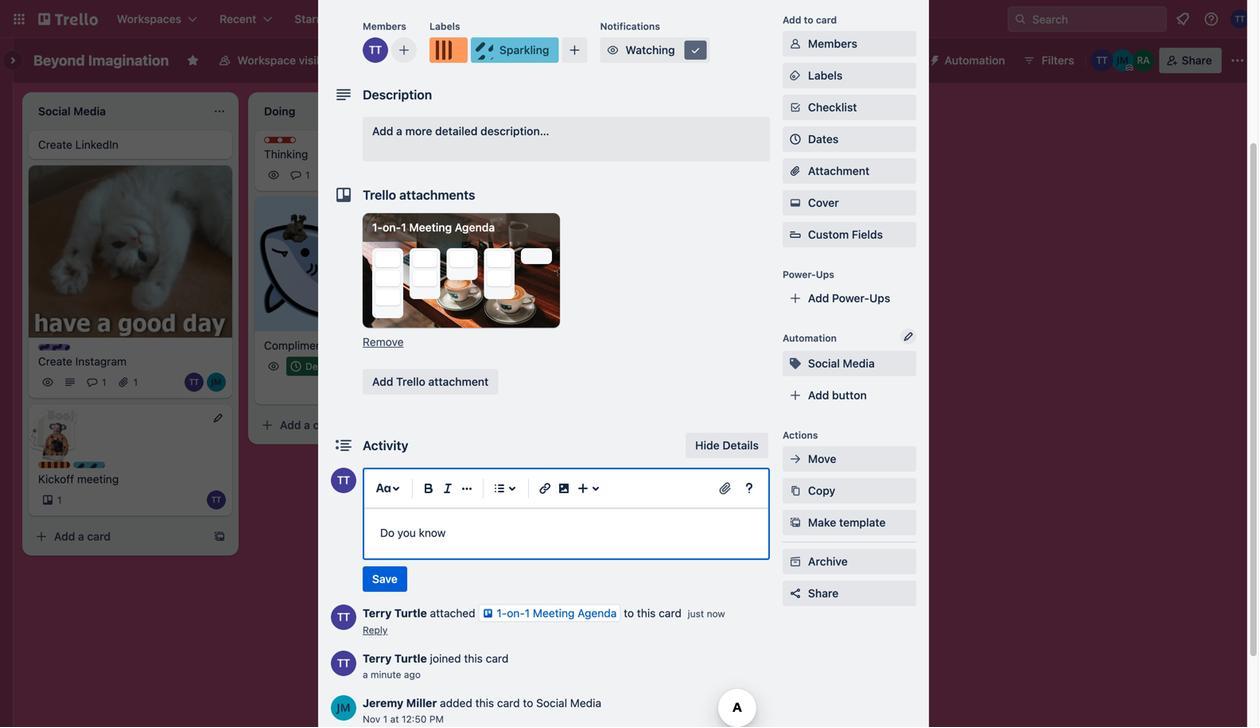 Task type: describe. For each thing, give the bounding box(es) containing it.
terry turtle joined this card a minute ago
[[363, 652, 509, 680]]

add power-ups link
[[783, 286, 917, 311]]

linkedin
[[75, 138, 118, 151]]

kickoff
[[38, 473, 74, 486]]

31
[[326, 361, 336, 372]]

1 vertical spatial ups
[[816, 269, 835, 280]]

Main content area, start typing to enter text. text field
[[380, 524, 753, 543]]

primary element
[[0, 0, 1260, 38]]

0 horizontal spatial share
[[809, 587, 839, 600]]

checklist link
[[783, 95, 917, 120]]

1 down the "instagram"
[[102, 377, 106, 388]]

just now link
[[688, 608, 726, 620]]

fields
[[852, 228, 884, 241]]

Search field
[[1008, 6, 1168, 32]]

edit card image
[[212, 412, 224, 425]]

0 horizontal spatial sparkling
[[89, 463, 133, 474]]

0 vertical spatial this
[[637, 607, 656, 620]]

the
[[329, 339, 346, 352]]

sm image for make template
[[788, 515, 804, 531]]

save
[[372, 573, 398, 586]]

1 up add trello attachment
[[419, 361, 423, 372]]

filters
[[1042, 54, 1075, 67]]

sm image for cover
[[788, 195, 804, 211]]

save button
[[363, 567, 407, 592]]

copy link
[[783, 478, 917, 504]]

this for added this card to social media
[[476, 697, 494, 710]]

attachments
[[400, 187, 476, 203]]

0 horizontal spatial agenda
[[455, 221, 495, 234]]

copy
[[809, 484, 836, 497]]

0 vertical spatial color: orange, title: none image
[[430, 37, 468, 63]]

sm image for automation
[[923, 48, 945, 70]]

2 vertical spatial jeremy miller (jeremymiller198) image
[[331, 696, 357, 721]]

template
[[840, 516, 886, 529]]

social media button
[[783, 351, 917, 376]]

cover link
[[783, 190, 917, 216]]

miller
[[406, 697, 437, 710]]

on- inside button
[[507, 607, 525, 620]]

a inside add a more detailed description… link
[[396, 125, 403, 138]]

watching
[[626, 43, 675, 57]]

add inside add button button
[[809, 389, 830, 402]]

color: bold red, title: "thoughts" element
[[264, 137, 324, 149]]

meeting inside button
[[533, 607, 575, 620]]

watching button
[[600, 37, 710, 63]]

jeremy miller (jeremymiller198) image
[[411, 379, 430, 398]]

actions
[[783, 430, 818, 441]]

kickoff meeting link
[[38, 472, 223, 488]]

remove
[[363, 335, 404, 349]]

attached
[[430, 607, 476, 620]]

0 horizontal spatial power-ups
[[783, 269, 835, 280]]

0 notifications image
[[1174, 10, 1193, 29]]

1 horizontal spatial color: sky, title: "sparkling" element
[[471, 37, 559, 63]]

add inside add trello attachment button
[[372, 375, 394, 388]]

workspace
[[237, 54, 296, 67]]

filters button
[[1019, 48, 1080, 73]]

just
[[688, 608, 704, 620]]

add down custom
[[809, 292, 830, 305]]

2 horizontal spatial add a card button
[[481, 308, 659, 333]]

show menu image
[[1230, 53, 1246, 68]]

add a more detailed description… link
[[363, 117, 770, 162]]

customize views image
[[421, 53, 437, 68]]

create for create linkedin
[[38, 138, 72, 151]]

sm image for checklist
[[788, 99, 804, 115]]

kickoff meeting
[[38, 473, 119, 486]]

terry for terry turtle attached
[[363, 607, 392, 620]]

ups inside button
[[889, 54, 910, 67]]

lists image
[[490, 479, 509, 498]]

1 vertical spatial share button
[[783, 581, 917, 606]]

now
[[707, 608, 726, 620]]

added
[[440, 697, 473, 710]]

0 horizontal spatial meeting
[[409, 221, 452, 234]]

add button button
[[783, 383, 917, 408]]

pm
[[430, 714, 444, 725]]

add down the kickoff
[[54, 530, 75, 543]]

thinking link
[[264, 146, 449, 162]]

trello attachments
[[363, 187, 476, 203]]

1-on-1 meeting agenda button
[[479, 604, 621, 622]]

1 down thoughts thinking
[[306, 170, 310, 181]]

add inside add a more detailed description… link
[[372, 125, 394, 138]]

add trello attachment button
[[363, 369, 498, 395]]

text styles image
[[374, 479, 393, 498]]

star or unstar board image
[[187, 54, 199, 67]]

instagram
[[75, 355, 127, 368]]

terry for terry turtle joined this card a minute ago
[[363, 652, 392, 665]]

1 horizontal spatial share button
[[1160, 48, 1222, 73]]

hide details
[[696, 439, 759, 452]]

a down kickoff meeting
[[78, 530, 84, 543]]

add another list button
[[700, 92, 917, 127]]

create linkedin link
[[38, 137, 223, 153]]

make template link
[[783, 510, 917, 536]]

chef
[[349, 339, 373, 352]]

compliment the chef
[[264, 339, 373, 352]]

thinking
[[264, 148, 308, 161]]

hide
[[696, 439, 720, 452]]

turtle for joined
[[395, 652, 427, 665]]

0 horizontal spatial terry turtle (terryturtle) image
[[185, 373, 204, 392]]

0 horizontal spatial ruby anderson (rubyanderson7) image
[[433, 379, 452, 398]]

a down dec 31 checkbox
[[304, 419, 310, 432]]

0 vertical spatial on-
[[383, 221, 401, 234]]

create instagram
[[38, 355, 127, 368]]

nov 1 at 12:50 pm link
[[363, 714, 444, 725]]

hide details link
[[686, 433, 769, 458]]

compliment
[[264, 339, 326, 352]]

thoughts thinking
[[264, 138, 324, 161]]

add to card
[[783, 14, 837, 25]]

do you know
[[380, 526, 446, 540]]

Board name text field
[[25, 48, 177, 73]]

checklist
[[809, 101, 858, 114]]

attachment
[[809, 164, 870, 177]]

pie
[[536, 279, 551, 292]]

card up members link
[[816, 14, 837, 25]]

1-on-1 meeting agenda inside button
[[497, 607, 617, 620]]

2 vertical spatial ups
[[870, 292, 891, 305]]

automation button
[[923, 48, 1015, 73]]

add another list
[[729, 103, 812, 116]]

1 horizontal spatial members
[[809, 37, 858, 50]]

make
[[809, 516, 837, 529]]

card left just on the bottom
[[659, 607, 682, 620]]

social inside jeremy miller added this card to social media nov 1 at 12:50 pm
[[537, 697, 567, 710]]

you
[[398, 526, 416, 540]]

1 horizontal spatial labels
[[809, 69, 843, 82]]

another
[[753, 103, 794, 116]]

0 vertical spatial to
[[804, 14, 814, 25]]

0 vertical spatial trello
[[363, 187, 396, 203]]

cover
[[809, 196, 839, 209]]

terry turtle (terryturtle) image left minute
[[331, 651, 357, 676]]

jeremy miller added this card to social media nov 1 at 12:50 pm
[[363, 697, 602, 725]]

beyond
[[33, 52, 85, 69]]

beyond imagination
[[33, 52, 169, 69]]

agenda inside button
[[578, 607, 617, 620]]

attach and insert link image
[[718, 481, 734, 497]]

power- inside power-ups button
[[852, 54, 889, 67]]

custom fields
[[809, 228, 884, 241]]

back to home image
[[38, 6, 98, 32]]

sm image right watching
[[688, 42, 704, 58]]

reply
[[363, 625, 388, 636]]

terry turtle (terryturtle) image left reply link
[[331, 605, 357, 630]]

search image
[[1015, 13, 1027, 25]]

color: purple, title: none image
[[38, 344, 70, 351]]

1 vertical spatial automation
[[783, 333, 837, 344]]

dates
[[809, 133, 839, 146]]

card inside jeremy miller added this card to social media nov 1 at 12:50 pm
[[497, 697, 520, 710]]

attachment
[[429, 375, 489, 388]]

thoughts
[[280, 138, 324, 149]]

0 horizontal spatial members
[[363, 21, 407, 32]]

card down the dec 31
[[313, 419, 337, 432]]

add button
[[809, 389, 867, 402]]

open information menu image
[[1204, 11, 1220, 27]]



Task type: vqa. For each thing, say whether or not it's contained in the screenshot.
Your boards with 0 items Element
no



Task type: locate. For each thing, give the bounding box(es) containing it.
add down 4
[[372, 375, 394, 388]]

jeremy miller (jeremymiller198) image
[[1112, 49, 1135, 72], [207, 373, 226, 392], [331, 696, 357, 721]]

add left another
[[729, 103, 750, 116]]

members up add members to card image
[[363, 21, 407, 32]]

workspace visible button
[[209, 48, 342, 73]]

terry turtle (terryturtle) image up create from template… image
[[207, 491, 226, 510]]

1 horizontal spatial agenda
[[578, 607, 617, 620]]

on- right attached
[[507, 607, 525, 620]]

sm image inside labels link
[[788, 68, 804, 84]]

share left the show menu image
[[1182, 54, 1213, 67]]

1 down the kickoff
[[57, 495, 62, 506]]

color: orange, title: none image up the kickoff
[[38, 462, 70, 469]]

1-
[[372, 221, 383, 234], [497, 607, 507, 620]]

sm image inside copy link
[[788, 483, 804, 499]]

0 horizontal spatial color: sky, title: "sparkling" element
[[73, 462, 133, 474]]

archive
[[809, 555, 848, 568]]

1 vertical spatial 1-on-1 meeting agenda link
[[479, 604, 621, 622]]

on- down "trello attachments"
[[383, 221, 401, 234]]

1 vertical spatial create
[[38, 355, 72, 368]]

1 vertical spatial social
[[537, 697, 567, 710]]

terry turtle (terryturtle) image left text styles image
[[331, 468, 357, 493]]

sm image left archive
[[788, 554, 804, 570]]

jeremy miller (jeremymiller198) image for terry turtle (terryturtle) image underneath 'search' field at the top right of the page
[[1112, 49, 1135, 72]]

create instagram link
[[38, 354, 223, 370]]

ups down 'fields'
[[870, 292, 891, 305]]

to this card just now
[[621, 607, 726, 620]]

list
[[797, 103, 812, 116]]

create for create instagram
[[38, 355, 72, 368]]

1 horizontal spatial media
[[843, 357, 875, 370]]

editor toolbar toolbar
[[371, 476, 762, 501]]

1 horizontal spatial 1-
[[497, 607, 507, 620]]

0 vertical spatial media
[[843, 357, 875, 370]]

automation up social media
[[783, 333, 837, 344]]

0 vertical spatial 1-on-1 meeting agenda link
[[363, 213, 560, 328]]

reply link
[[363, 625, 388, 636]]

terry inside "terry turtle joined this card a minute ago"
[[363, 652, 392, 665]]

1 vertical spatial share
[[809, 587, 839, 600]]

sm image inside archive "link"
[[788, 554, 804, 570]]

add a card
[[506, 314, 563, 327], [280, 419, 337, 432], [54, 530, 111, 543]]

card right added
[[497, 697, 520, 710]]

add a card down pie
[[506, 314, 563, 327]]

trello left attachment on the bottom of page
[[396, 375, 426, 388]]

this right joined
[[464, 652, 483, 665]]

2 vertical spatial to
[[523, 697, 534, 710]]

sm image right power-ups button
[[923, 48, 945, 70]]

a minute ago link
[[363, 669, 421, 680]]

terry turtle (terryturtle) image down create instagram link
[[185, 373, 204, 392]]

sm image down notifications
[[605, 42, 621, 58]]

members link
[[783, 31, 917, 57]]

1 vertical spatial members
[[809, 37, 858, 50]]

create linkedin
[[38, 138, 118, 151]]

2 turtle from the top
[[395, 652, 427, 665]]

1 horizontal spatial automation
[[945, 54, 1006, 67]]

0 vertical spatial share button
[[1160, 48, 1222, 73]]

at
[[390, 714, 399, 725]]

sm image
[[788, 36, 804, 52], [923, 48, 945, 70], [788, 68, 804, 84], [788, 99, 804, 115], [788, 356, 804, 372], [788, 451, 804, 467], [788, 554, 804, 570]]

1 vertical spatial add a card button
[[255, 413, 433, 438]]

social inside button
[[809, 357, 840, 370]]

media inside button
[[843, 357, 875, 370]]

add up members link
[[783, 14, 802, 25]]

1 down create instagram link
[[133, 377, 138, 388]]

agenda down attachments
[[455, 221, 495, 234]]

image image
[[555, 479, 574, 498]]

1 inside button
[[525, 607, 530, 620]]

0 vertical spatial add a card
[[506, 314, 563, 327]]

to inside jeremy miller added this card to social media nov 1 at 12:50 pm
[[523, 697, 534, 710]]

labels up customize views "image"
[[430, 21, 461, 32]]

dec 31
[[306, 361, 336, 372]]

sm image inside checklist link
[[788, 99, 804, 115]]

terry up minute
[[363, 652, 392, 665]]

color: orange, title: none image right add members to card image
[[430, 37, 468, 63]]

terry up reply
[[363, 607, 392, 620]]

0 vertical spatial 1-
[[372, 221, 383, 234]]

4
[[386, 361, 392, 372]]

move link
[[783, 446, 917, 472]]

create
[[38, 138, 72, 151], [38, 355, 72, 368]]

terry turtle (terryturtle) image left add members to card image
[[363, 37, 388, 63]]

0 horizontal spatial add a card
[[54, 530, 111, 543]]

more formatting image
[[458, 479, 477, 498]]

turtle up ago
[[395, 652, 427, 665]]

add a card button down 'kickoff meeting' link
[[29, 524, 207, 550]]

labels up checklist
[[809, 69, 843, 82]]

sm image for members
[[788, 36, 804, 52]]

0 vertical spatial color: sky, title: "sparkling" element
[[471, 37, 559, 63]]

sm image for archive
[[788, 554, 804, 570]]

0 horizontal spatial 1-
[[372, 221, 383, 234]]

1 horizontal spatial terry turtle (terryturtle) image
[[331, 468, 357, 493]]

1 right attached
[[525, 607, 530, 620]]

terry turtle (terryturtle) image left jeremy miller (jeremymiller198) icon
[[388, 379, 407, 398]]

add down leftover pie
[[506, 314, 527, 327]]

sm image inside the automation "button"
[[923, 48, 945, 70]]

0 horizontal spatial color: orange, title: none image
[[38, 462, 70, 469]]

1 vertical spatial add a card
[[280, 419, 337, 432]]

0 vertical spatial add a card button
[[481, 308, 659, 333]]

power-ups up checklist link
[[852, 54, 910, 67]]

card
[[816, 14, 837, 25], [539, 314, 563, 327], [313, 419, 337, 432], [87, 530, 111, 543], [659, 607, 682, 620], [486, 652, 509, 665], [497, 697, 520, 710]]

1 horizontal spatial ruby anderson (rubyanderson7) image
[[1133, 49, 1155, 72]]

bold ⌘b image
[[419, 479, 439, 498]]

turtle for attached
[[395, 607, 427, 620]]

1 create from the top
[[38, 138, 72, 151]]

1- right attached
[[497, 607, 507, 620]]

color: sky, title: "sparkling" element
[[471, 37, 559, 63], [73, 462, 133, 474]]

1 vertical spatial agenda
[[578, 607, 617, 620]]

dates button
[[783, 127, 917, 152]]

trello down thinking link at the top of page
[[363, 187, 396, 203]]

0 vertical spatial 1-on-1 meeting agenda
[[372, 221, 495, 234]]

sm image up list
[[788, 68, 804, 84]]

add a card button
[[481, 308, 659, 333], [255, 413, 433, 438], [29, 524, 207, 550]]

create from template… image
[[213, 531, 226, 543]]

open help dialog image
[[740, 479, 759, 498]]

0 horizontal spatial on-
[[383, 221, 401, 234]]

add trello attachment
[[372, 375, 489, 388]]

automation left filters button
[[945, 54, 1006, 67]]

add a more detailed description…
[[372, 125, 550, 138]]

color: orange, title: none image
[[430, 37, 468, 63], [38, 462, 70, 469]]

a down pie
[[530, 314, 536, 327]]

nov
[[363, 714, 381, 725]]

power-ups button
[[820, 48, 920, 73]]

add a card down kickoff meeting
[[54, 530, 111, 543]]

members
[[363, 21, 407, 32], [809, 37, 858, 50]]

sm image for labels
[[788, 68, 804, 84]]

2 vertical spatial power-
[[833, 292, 870, 305]]

1 down "trello attachments"
[[401, 221, 406, 234]]

sparkling
[[500, 43, 550, 57], [89, 463, 133, 474]]

sm image inside move link
[[788, 451, 804, 467]]

1 vertical spatial this
[[464, 652, 483, 665]]

1 vertical spatial jeremy miller (jeremymiller198) image
[[207, 373, 226, 392]]

dec
[[306, 361, 323, 372]]

trello inside button
[[396, 375, 426, 388]]

ruby anderson (rubyanderson7) image down 'search' field at the top right of the page
[[1133, 49, 1155, 72]]

1 turtle from the top
[[395, 607, 427, 620]]

2 create from the top
[[38, 355, 72, 368]]

0 vertical spatial members
[[363, 21, 407, 32]]

0 horizontal spatial add a card button
[[29, 524, 207, 550]]

turtle
[[395, 607, 427, 620], [395, 652, 427, 665]]

0 horizontal spatial to
[[523, 697, 534, 710]]

leftover
[[490, 279, 533, 292]]

social media
[[809, 357, 875, 370]]

add inside add another list button
[[729, 103, 750, 116]]

turtle inside "terry turtle joined this card a minute ago"
[[395, 652, 427, 665]]

compliment the chef link
[[264, 338, 449, 354]]

2 vertical spatial add a card
[[54, 530, 111, 543]]

power-ups inside button
[[852, 54, 910, 67]]

a inside "terry turtle joined this card a minute ago"
[[363, 669, 368, 680]]

description
[[363, 87, 432, 102]]

create left linkedin
[[38, 138, 72, 151]]

this inside "terry turtle joined this card a minute ago"
[[464, 652, 483, 665]]

this for joined this card
[[464, 652, 483, 665]]

social
[[809, 357, 840, 370], [537, 697, 567, 710]]

turtle left attached
[[395, 607, 427, 620]]

0 horizontal spatial jeremy miller (jeremymiller198) image
[[207, 373, 226, 392]]

card down meeting
[[87, 530, 111, 543]]

power- inside the add power-ups link
[[833, 292, 870, 305]]

0 horizontal spatial automation
[[783, 333, 837, 344]]

power- up checklist link
[[852, 54, 889, 67]]

terry turtle (terryturtle) image
[[185, 373, 204, 392], [388, 379, 407, 398], [331, 468, 357, 493]]

0 vertical spatial create
[[38, 138, 72, 151]]

card down pie
[[539, 314, 563, 327]]

0 vertical spatial ups
[[889, 54, 910, 67]]

to right added
[[523, 697, 534, 710]]

activity
[[363, 438, 409, 453]]

sm image left copy
[[788, 483, 804, 499]]

move
[[809, 452, 837, 466]]

sm image
[[605, 42, 621, 58], [688, 42, 704, 58], [788, 195, 804, 211], [788, 483, 804, 499], [788, 515, 804, 531]]

1 horizontal spatial jeremy miller (jeremymiller198) image
[[331, 696, 357, 721]]

terry turtle (terryturtle) image right open information menu image
[[1231, 10, 1250, 29]]

share
[[1182, 54, 1213, 67], [809, 587, 839, 600]]

2 horizontal spatial add a card
[[506, 314, 563, 327]]

1 left the at
[[383, 714, 388, 725]]

labels
[[430, 21, 461, 32], [809, 69, 843, 82]]

1 vertical spatial to
[[624, 607, 634, 620]]

1 vertical spatial power-ups
[[783, 269, 835, 280]]

jeremy miller (jeremymiller198) image down 'search' field at the top right of the page
[[1112, 49, 1135, 72]]

1 horizontal spatial social
[[809, 357, 840, 370]]

link image
[[536, 479, 555, 498]]

1 horizontal spatial meeting
[[533, 607, 575, 620]]

sm image for copy
[[788, 483, 804, 499]]

1 vertical spatial color: sky, title: "sparkling" element
[[73, 462, 133, 474]]

to up members link
[[804, 14, 814, 25]]

board
[[372, 54, 404, 67]]

sm image inside make template link
[[788, 515, 804, 531]]

2 vertical spatial add a card button
[[29, 524, 207, 550]]

sm image inside members link
[[788, 36, 804, 52]]

button
[[833, 389, 867, 402]]

share button
[[1160, 48, 1222, 73], [783, 581, 917, 606]]

workspace visible
[[237, 54, 333, 67]]

add members to card image
[[398, 42, 411, 58]]

agenda left to this card just now
[[578, 607, 617, 620]]

1 horizontal spatial share
[[1182, 54, 1213, 67]]

1 horizontal spatial to
[[624, 607, 634, 620]]

1 horizontal spatial sparkling
[[500, 43, 550, 57]]

2 vertical spatial this
[[476, 697, 494, 710]]

1 vertical spatial media
[[570, 697, 602, 710]]

1 horizontal spatial on-
[[507, 607, 525, 620]]

2 terry from the top
[[363, 652, 392, 665]]

visible
[[299, 54, 333, 67]]

ruby anderson (rubyanderson7) image
[[1133, 49, 1155, 72], [433, 379, 452, 398]]

add a card down dec 31 checkbox
[[280, 419, 337, 432]]

power- down 'custom fields' button
[[833, 292, 870, 305]]

0 vertical spatial social
[[809, 357, 840, 370]]

a left minute
[[363, 669, 368, 680]]

a left more
[[396, 125, 403, 138]]

power-ups
[[852, 54, 910, 67], [783, 269, 835, 280]]

this
[[637, 607, 656, 620], [464, 652, 483, 665], [476, 697, 494, 710]]

1 vertical spatial power-
[[783, 269, 816, 280]]

this inside jeremy miller added this card to social media nov 1 at 12:50 pm
[[476, 697, 494, 710]]

notifications
[[600, 21, 661, 32]]

automation inside the automation "button"
[[945, 54, 1006, 67]]

ups up checklist link
[[889, 54, 910, 67]]

sm image left social media
[[788, 356, 804, 372]]

1 vertical spatial trello
[[396, 375, 426, 388]]

archive link
[[783, 549, 917, 575]]

more
[[406, 125, 433, 138]]

terry turtle (terryturtle) image down 'search' field at the top right of the page
[[1092, 49, 1114, 72]]

share down archive
[[809, 587, 839, 600]]

terry turtle (terryturtle) image inside primary element
[[1231, 10, 1250, 29]]

2 horizontal spatial to
[[804, 14, 814, 25]]

sm image left checklist
[[788, 99, 804, 115]]

0 vertical spatial power-
[[852, 54, 889, 67]]

add a card button up activity
[[255, 413, 433, 438]]

0 horizontal spatial labels
[[430, 21, 461, 32]]

know
[[419, 526, 446, 540]]

0 vertical spatial automation
[[945, 54, 1006, 67]]

1- inside button
[[497, 607, 507, 620]]

automation
[[945, 54, 1006, 67], [783, 333, 837, 344]]

0 vertical spatial power-ups
[[852, 54, 910, 67]]

sm image inside cover "link"
[[788, 195, 804, 211]]

sm image down "add to card"
[[788, 36, 804, 52]]

0 vertical spatial meeting
[[409, 221, 452, 234]]

1 vertical spatial meeting
[[533, 607, 575, 620]]

do
[[380, 526, 395, 540]]

0 horizontal spatial social
[[537, 697, 567, 710]]

1 terry from the top
[[363, 607, 392, 620]]

ago
[[404, 669, 421, 680]]

this right added
[[476, 697, 494, 710]]

0 horizontal spatial media
[[570, 697, 602, 710]]

1 vertical spatial turtle
[[395, 652, 427, 665]]

add down dec 31 checkbox
[[280, 419, 301, 432]]

jeremy miller (jeremymiller198) image left nov
[[331, 696, 357, 721]]

sm image inside social media button
[[788, 356, 804, 372]]

attachment button
[[783, 158, 917, 184]]

add power-ups
[[809, 292, 891, 305]]

jeremy miller (jeremymiller198) image for the leftmost terry turtle (terryturtle) icon
[[207, 373, 226, 392]]

terry turtle (terryturtle) image
[[1231, 10, 1250, 29], [363, 37, 388, 63], [1092, 49, 1114, 72], [207, 491, 226, 510], [331, 605, 357, 630], [331, 651, 357, 676]]

this left just on the bottom
[[637, 607, 656, 620]]

1 vertical spatial color: orange, title: none image
[[38, 462, 70, 469]]

0 vertical spatial turtle
[[395, 607, 427, 620]]

0 vertical spatial labels
[[430, 21, 461, 32]]

add left button
[[809, 389, 830, 402]]

custom fields button
[[783, 227, 917, 243]]

sm image down actions
[[788, 451, 804, 467]]

on-
[[383, 221, 401, 234], [507, 607, 525, 620]]

jeremy miller (jeremymiller198) image up "edit card" image on the left of page
[[207, 373, 226, 392]]

details
[[723, 439, 759, 452]]

card inside "terry turtle joined this card a minute ago"
[[486, 652, 509, 665]]

2 horizontal spatial terry turtle (terryturtle) image
[[388, 379, 407, 398]]

2 horizontal spatial jeremy miller (jeremymiller198) image
[[1112, 49, 1135, 72]]

media inside jeremy miller added this card to social media nov 1 at 12:50 pm
[[570, 697, 602, 710]]

power-ups down custom
[[783, 269, 835, 280]]

0 vertical spatial share
[[1182, 54, 1213, 67]]

1 horizontal spatial power-ups
[[852, 54, 910, 67]]

1- down "trello attachments"
[[372, 221, 383, 234]]

Dec 31 checkbox
[[287, 357, 341, 376]]

add up thinking link at the top of page
[[372, 125, 394, 138]]

1 vertical spatial labels
[[809, 69, 843, 82]]

detailed
[[435, 125, 478, 138]]

sm image left cover
[[788, 195, 804, 211]]

1 horizontal spatial color: orange, title: none image
[[430, 37, 468, 63]]

ruby anderson (rubyanderson7) image right jeremy miller (jeremymiller198) icon
[[433, 379, 452, 398]]

to left just on the bottom
[[624, 607, 634, 620]]

ups up add power-ups
[[816, 269, 835, 280]]

share button down archive "link"
[[783, 581, 917, 606]]

0 vertical spatial ruby anderson (rubyanderson7) image
[[1133, 49, 1155, 72]]

0 horizontal spatial 1-on-1 meeting agenda
[[372, 221, 495, 234]]

italic ⌘i image
[[439, 479, 458, 498]]

sm image left make
[[788, 515, 804, 531]]

meeting
[[77, 473, 119, 486]]

1 vertical spatial on-
[[507, 607, 525, 620]]

1 vertical spatial 1-on-1 meeting agenda
[[497, 607, 617, 620]]

labels link
[[783, 63, 917, 88]]

create down color: purple, title: none image
[[38, 355, 72, 368]]

1 inside jeremy miller added this card to social media nov 1 at 12:50 pm
[[383, 714, 388, 725]]

board link
[[345, 48, 413, 73]]

1 vertical spatial 1-
[[497, 607, 507, 620]]

sm image for watching
[[605, 42, 621, 58]]

sm image for move
[[788, 451, 804, 467]]

1 vertical spatial sparkling
[[89, 463, 133, 474]]

minute
[[371, 669, 402, 680]]

12:50
[[402, 714, 427, 725]]

members down "add to card"
[[809, 37, 858, 50]]

leftover pie
[[490, 279, 551, 292]]

0 vertical spatial terry
[[363, 607, 392, 620]]

share button down '0 notifications' icon
[[1160, 48, 1222, 73]]

0 vertical spatial sparkling
[[500, 43, 550, 57]]

card right joined
[[486, 652, 509, 665]]

leftover pie link
[[490, 277, 675, 293]]

terry turtle attached
[[363, 607, 479, 620]]

add a card button down "leftover pie" link
[[481, 308, 659, 333]]



